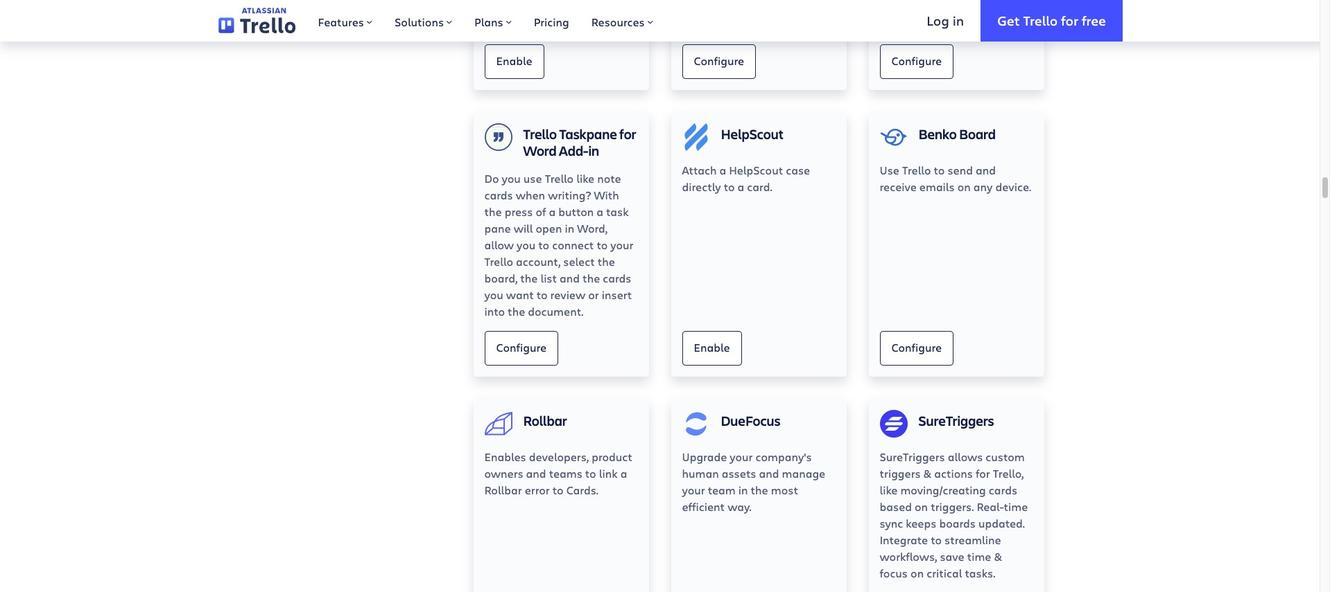 Task type: locate. For each thing, give the bounding box(es) containing it.
your down human
[[682, 484, 705, 498]]

and down company's
[[759, 467, 779, 481]]

1 horizontal spatial &
[[994, 550, 1002, 565]]

& up "tasks."
[[994, 550, 1002, 565]]

0 horizontal spatial time
[[967, 550, 991, 565]]

for inside suretriggers allows custom triggers & actions for trello, like moving/creating cards based on triggers. real-time sync keeps boards updated. integrate to streamline workflows, save time & focus on critical tasks.
[[976, 467, 990, 481]]

1 horizontal spatial rollbar
[[523, 412, 567, 431]]

1 vertical spatial cards
[[603, 271, 631, 286]]

in up connect
[[565, 221, 574, 236]]

in up way.
[[738, 484, 748, 498]]

assets
[[722, 467, 756, 481]]

custom
[[986, 450, 1025, 465]]

2 vertical spatial your
[[682, 484, 705, 498]]

suretriggers inside suretriggers allows custom triggers & actions for trello, like moving/creating cards based on triggers. real-time sync keeps boards updated. integrate to streamline workflows, save time & focus on critical tasks.
[[880, 450, 945, 465]]

to right directly
[[724, 180, 735, 194]]

suretriggers up "allows"
[[919, 412, 994, 431]]

resources button
[[580, 0, 664, 42]]

2 vertical spatial for
[[976, 467, 990, 481]]

developers,
[[529, 450, 589, 465]]

1 horizontal spatial enable
[[694, 341, 730, 355]]

suretriggers up triggers
[[880, 450, 945, 465]]

and
[[976, 163, 996, 178], [560, 271, 580, 286], [526, 467, 546, 481], [759, 467, 779, 481]]

1 horizontal spatial like
[[880, 484, 898, 498]]

your down task
[[610, 238, 634, 253]]

and up error on the left bottom of page
[[526, 467, 546, 481]]

the up pane
[[484, 205, 502, 219]]

for right the 'taskpane'
[[619, 125, 636, 144]]

2 vertical spatial cards
[[989, 484, 1017, 498]]

0 horizontal spatial rollbar
[[484, 484, 522, 498]]

on down workflows,
[[911, 567, 924, 581]]

device.
[[996, 180, 1031, 194]]

to up emails
[[934, 163, 945, 178]]

0 horizontal spatial &
[[923, 467, 932, 481]]

time up "tasks."
[[967, 550, 991, 565]]

most
[[771, 484, 798, 498]]

owners
[[484, 467, 523, 481]]

on
[[958, 180, 971, 194], [915, 500, 928, 515], [911, 567, 924, 581]]

the up the or
[[583, 271, 600, 286]]

0 vertical spatial suretriggers
[[919, 412, 994, 431]]

and up review
[[560, 271, 580, 286]]

0 horizontal spatial enable link
[[484, 45, 544, 79]]

enable
[[496, 54, 532, 68], [694, 341, 730, 355]]

atlassian trello image
[[218, 8, 296, 34]]

0 horizontal spatial cards
[[484, 188, 513, 203]]

sync
[[880, 517, 903, 531]]

your inside do you use trello like note cards when writing? with the press of a button a task pane will open in word, allow you to connect to your trello account, select the board, the list and the cards you want to review or insert into the document.
[[610, 238, 634, 253]]

1 vertical spatial for
[[619, 125, 636, 144]]

plans
[[474, 15, 503, 29]]

time
[[1004, 500, 1028, 515], [967, 550, 991, 565]]

helpscout up attach a helpscout case directly to a card.
[[721, 125, 784, 144]]

receive
[[880, 180, 917, 194]]

plans button
[[463, 0, 523, 42]]

to inside suretriggers allows custom triggers & actions for trello, like moving/creating cards based on triggers. real-time sync keeps boards updated. integrate to streamline workflows, save time & focus on critical tasks.
[[931, 533, 942, 548]]

any
[[974, 180, 993, 194]]

save
[[940, 550, 964, 565]]

you down will
[[517, 238, 536, 253]]

0 vertical spatial rollbar
[[523, 412, 567, 431]]

in
[[953, 12, 964, 29], [588, 142, 599, 160], [565, 221, 574, 236], [738, 484, 748, 498]]

keeps
[[906, 517, 937, 531]]

0 horizontal spatial for
[[619, 125, 636, 144]]

0 vertical spatial like
[[576, 171, 594, 186]]

& up moving/creating
[[923, 467, 932, 481]]

will
[[514, 221, 533, 236]]

do
[[484, 171, 499, 186]]

trello down allow
[[484, 255, 513, 269]]

board,
[[484, 271, 518, 286]]

0 vertical spatial cards
[[484, 188, 513, 203]]

0 vertical spatial for
[[1061, 12, 1078, 29]]

trello up receive
[[902, 163, 931, 178]]

on up keeps
[[915, 500, 928, 515]]

trello right the get
[[1023, 12, 1058, 29]]

trello left add-
[[523, 125, 557, 144]]

to down list
[[537, 288, 548, 303]]

streamline
[[945, 533, 1001, 548]]

for inside trello taskpane for word add-in
[[619, 125, 636, 144]]

list
[[541, 271, 557, 286]]

add-
[[559, 142, 588, 160]]

pane
[[484, 221, 511, 236]]

2 horizontal spatial your
[[730, 450, 753, 465]]

like inside do you use trello like note cards when writing? with the press of a button a task pane will open in word, allow you to connect to your trello account, select the board, the list and the cards you want to review or insert into the document.
[[576, 171, 594, 186]]

the inside upgrade your company's human assets and manage your team in the most efficient way.
[[751, 484, 768, 498]]

upgrade
[[682, 450, 727, 465]]

your
[[610, 238, 634, 253], [730, 450, 753, 465], [682, 484, 705, 498]]

helpscout
[[721, 125, 784, 144], [729, 163, 783, 178]]

like up writing?
[[576, 171, 594, 186]]

in inside trello taskpane for word add-in
[[588, 142, 599, 160]]

configure link
[[682, 45, 756, 79], [880, 45, 954, 79], [484, 332, 558, 366], [880, 332, 954, 366]]

cards
[[484, 188, 513, 203], [603, 271, 631, 286], [989, 484, 1017, 498]]

on down send
[[958, 180, 971, 194]]

the
[[484, 205, 502, 219], [598, 255, 615, 269], [520, 271, 538, 286], [583, 271, 600, 286], [508, 305, 525, 319], [751, 484, 768, 498]]

1 vertical spatial helpscout
[[729, 163, 783, 178]]

and inside use trello to send and receive emails on any device.
[[976, 163, 996, 178]]

review
[[550, 288, 585, 303]]

you up into
[[484, 288, 503, 303]]

trello inside trello taskpane for word add-in
[[523, 125, 557, 144]]

pricing
[[534, 15, 569, 29]]

1 vertical spatial rollbar
[[484, 484, 522, 498]]

1 vertical spatial on
[[915, 500, 928, 515]]

use
[[524, 171, 542, 186]]

a right "link"
[[620, 467, 627, 481]]

0 horizontal spatial enable
[[496, 54, 532, 68]]

and up any
[[976, 163, 996, 178]]

2 horizontal spatial cards
[[989, 484, 1017, 498]]

in inside do you use trello like note cards when writing? with the press of a button a task pane will open in word, allow you to connect to your trello account, select the board, the list and the cards you want to review or insert into the document.
[[565, 221, 574, 236]]

1 horizontal spatial for
[[976, 467, 990, 481]]

connect
[[552, 238, 594, 253]]

1 horizontal spatial time
[[1004, 500, 1028, 515]]

benko
[[919, 125, 957, 144]]

you right do
[[502, 171, 521, 186]]

the left most
[[751, 484, 768, 498]]

product
[[592, 450, 632, 465]]

log in
[[927, 12, 964, 29]]

when
[[516, 188, 545, 203]]

suretriggers for suretriggers allows custom triggers & actions for trello, like moving/creating cards based on triggers. real-time sync keeps boards updated. integrate to streamline workflows, save time & focus on critical tasks.
[[880, 450, 945, 465]]

0 horizontal spatial your
[[610, 238, 634, 253]]

get trello for free link
[[981, 0, 1123, 42]]

with
[[594, 188, 619, 203]]

trello
[[1023, 12, 1058, 29], [523, 125, 557, 144], [902, 163, 931, 178], [545, 171, 574, 186], [484, 255, 513, 269]]

time up updated.
[[1004, 500, 1028, 515]]

the up want
[[520, 271, 538, 286]]

critical
[[927, 567, 962, 581]]

you
[[502, 171, 521, 186], [517, 238, 536, 253], [484, 288, 503, 303]]

real-
[[977, 500, 1004, 515]]

like inside suretriggers allows custom triggers & actions for trello, like moving/creating cards based on triggers. real-time sync keeps boards updated. integrate to streamline workflows, save time & focus on critical tasks.
[[880, 484, 898, 498]]

error
[[525, 484, 550, 498]]

the right select
[[598, 255, 615, 269]]

use
[[880, 163, 899, 178]]

for left free
[[1061, 12, 1078, 29]]

1 vertical spatial enable
[[694, 341, 730, 355]]

rollbar
[[523, 412, 567, 431], [484, 484, 522, 498]]

0 horizontal spatial like
[[576, 171, 594, 186]]

2 horizontal spatial for
[[1061, 12, 1078, 29]]

like up based
[[880, 484, 898, 498]]

1 vertical spatial suretriggers
[[880, 450, 945, 465]]

1 vertical spatial you
[[517, 238, 536, 253]]

cards up the insert
[[603, 271, 631, 286]]

pricing link
[[523, 0, 580, 42]]

rollbar down owners
[[484, 484, 522, 498]]

benko board
[[919, 125, 996, 144]]

a
[[720, 163, 726, 178], [738, 180, 744, 194], [549, 205, 556, 219], [597, 205, 603, 219], [620, 467, 627, 481]]

features button
[[307, 0, 383, 42]]

word,
[[577, 221, 608, 236]]

for
[[1061, 12, 1078, 29], [619, 125, 636, 144], [976, 467, 990, 481]]

1 vertical spatial like
[[880, 484, 898, 498]]

attach a helpscout case directly to a card.
[[682, 163, 810, 194]]

to down keeps
[[931, 533, 942, 548]]

0 vertical spatial your
[[610, 238, 634, 253]]

emails
[[919, 180, 955, 194]]

in up note
[[588, 142, 599, 160]]

log
[[927, 12, 949, 29]]

upgrade your company's human assets and manage your team in the most efficient way.
[[682, 450, 825, 515]]

suretriggers for suretriggers
[[919, 412, 994, 431]]

0 vertical spatial time
[[1004, 500, 1028, 515]]

cards down trello,
[[989, 484, 1017, 498]]

for down "allows"
[[976, 467, 990, 481]]

helpscout up card.
[[729, 163, 783, 178]]

cards down do
[[484, 188, 513, 203]]

&
[[923, 467, 932, 481], [994, 550, 1002, 565]]

to
[[934, 163, 945, 178], [724, 180, 735, 194], [538, 238, 549, 253], [597, 238, 608, 253], [537, 288, 548, 303], [585, 467, 596, 481], [553, 484, 564, 498], [931, 533, 942, 548]]

insert
[[602, 288, 632, 303]]

solutions
[[395, 15, 444, 29]]

rollbar up developers,
[[523, 412, 567, 431]]

0 vertical spatial &
[[923, 467, 932, 481]]

account,
[[516, 255, 561, 269]]

to down open
[[538, 238, 549, 253]]

1 vertical spatial enable link
[[682, 332, 742, 366]]

your up assets
[[730, 450, 753, 465]]

enable link
[[484, 45, 544, 79], [682, 332, 742, 366]]

duefocus
[[721, 412, 781, 431]]

trello taskpane for word add-in
[[523, 125, 636, 160]]

0 vertical spatial on
[[958, 180, 971, 194]]

team
[[708, 484, 736, 498]]



Task type: vqa. For each thing, say whether or not it's contained in the screenshot.
DueFocus
yes



Task type: describe. For each thing, give the bounding box(es) containing it.
company's
[[756, 450, 812, 465]]

trello up writing?
[[545, 171, 574, 186]]

teams
[[549, 467, 582, 481]]

allow
[[484, 238, 514, 253]]

on inside use trello to send and receive emails on any device.
[[958, 180, 971, 194]]

boards
[[939, 517, 976, 531]]

or
[[588, 288, 599, 303]]

note
[[597, 171, 621, 186]]

a left task
[[597, 205, 603, 219]]

press
[[505, 205, 533, 219]]

word
[[523, 142, 557, 160]]

document.
[[528, 305, 583, 319]]

features
[[318, 15, 364, 29]]

for for taskpane
[[619, 125, 636, 144]]

2 vertical spatial on
[[911, 567, 924, 581]]

efficient
[[682, 500, 725, 515]]

writing?
[[548, 188, 591, 203]]

0 vertical spatial you
[[502, 171, 521, 186]]

1 horizontal spatial your
[[682, 484, 705, 498]]

triggers
[[880, 467, 921, 481]]

cards inside suretriggers allows custom triggers & actions for trello, like moving/creating cards based on triggers. real-time sync keeps boards updated. integrate to streamline workflows, save time & focus on critical tasks.
[[989, 484, 1017, 498]]

enables developers, product owners and teams to link a rollbar error to cards.
[[484, 450, 632, 498]]

1 horizontal spatial cards
[[603, 271, 631, 286]]

tasks.
[[965, 567, 995, 581]]

helpscout inside attach a helpscout case directly to a card.
[[729, 163, 783, 178]]

select
[[563, 255, 595, 269]]

enables
[[484, 450, 526, 465]]

button
[[558, 205, 594, 219]]

directly
[[682, 180, 721, 194]]

0 vertical spatial enable
[[496, 54, 532, 68]]

a left card.
[[738, 180, 744, 194]]

a inside enables developers, product owners and teams to link a rollbar error to cards.
[[620, 467, 627, 481]]

card.
[[747, 180, 772, 194]]

get
[[997, 12, 1020, 29]]

taskpane
[[559, 125, 617, 144]]

manage
[[782, 467, 825, 481]]

suretriggers allows custom triggers & actions for trello, like moving/creating cards based on triggers. real-time sync keeps boards updated. integrate to streamline workflows, save time & focus on critical tasks.
[[880, 450, 1028, 581]]

1 vertical spatial &
[[994, 550, 1002, 565]]

get trello for free
[[997, 12, 1106, 29]]

0 vertical spatial enable link
[[484, 45, 544, 79]]

use trello to send and receive emails on any device.
[[880, 163, 1031, 194]]

trello,
[[993, 467, 1024, 481]]

to down the teams
[[553, 484, 564, 498]]

board
[[959, 125, 996, 144]]

into
[[484, 305, 505, 319]]

and inside do you use trello like note cards when writing? with the press of a button a task pane will open in word, allow you to connect to your trello account, select the board, the list and the cards you want to review or insert into the document.
[[560, 271, 580, 286]]

human
[[682, 467, 719, 481]]

way.
[[728, 500, 752, 515]]

in inside upgrade your company's human assets and manage your team in the most efficient way.
[[738, 484, 748, 498]]

focus
[[880, 567, 908, 581]]

link
[[599, 467, 618, 481]]

and inside upgrade your company's human assets and manage your team in the most efficient way.
[[759, 467, 779, 481]]

updated.
[[979, 517, 1025, 531]]

a right of
[[549, 205, 556, 219]]

integrate
[[880, 533, 928, 548]]

rollbar inside enables developers, product owners and teams to link a rollbar error to cards.
[[484, 484, 522, 498]]

actions
[[934, 467, 973, 481]]

based
[[880, 500, 912, 515]]

triggers.
[[931, 500, 974, 515]]

log in link
[[910, 0, 981, 42]]

to inside use trello to send and receive emails on any device.
[[934, 163, 945, 178]]

trello inside use trello to send and receive emails on any device.
[[902, 163, 931, 178]]

0 vertical spatial helpscout
[[721, 125, 784, 144]]

to down 'word,' at top
[[597, 238, 608, 253]]

do you use trello like note cards when writing? with the press of a button a task pane will open in word, allow you to connect to your trello account, select the board, the list and the cards you want to review or insert into the document.
[[484, 171, 634, 319]]

the down want
[[508, 305, 525, 319]]

open
[[536, 221, 562, 236]]

a right attach
[[720, 163, 726, 178]]

want
[[506, 288, 534, 303]]

1 horizontal spatial enable link
[[682, 332, 742, 366]]

attach
[[682, 163, 717, 178]]

send
[[948, 163, 973, 178]]

resources
[[591, 15, 645, 29]]

free
[[1082, 12, 1106, 29]]

moving/creating
[[900, 484, 986, 498]]

of
[[536, 205, 546, 219]]

to left "link"
[[585, 467, 596, 481]]

in right log
[[953, 12, 964, 29]]

2 vertical spatial you
[[484, 288, 503, 303]]

1 vertical spatial time
[[967, 550, 991, 565]]

1 vertical spatial your
[[730, 450, 753, 465]]

to inside attach a helpscout case directly to a card.
[[724, 180, 735, 194]]

and inside enables developers, product owners and teams to link a rollbar error to cards.
[[526, 467, 546, 481]]

workflows,
[[880, 550, 937, 565]]

case
[[786, 163, 810, 178]]

task
[[606, 205, 629, 219]]

for for trello
[[1061, 12, 1078, 29]]

solutions button
[[383, 0, 463, 42]]

cards.
[[566, 484, 598, 498]]

allows
[[948, 450, 983, 465]]



